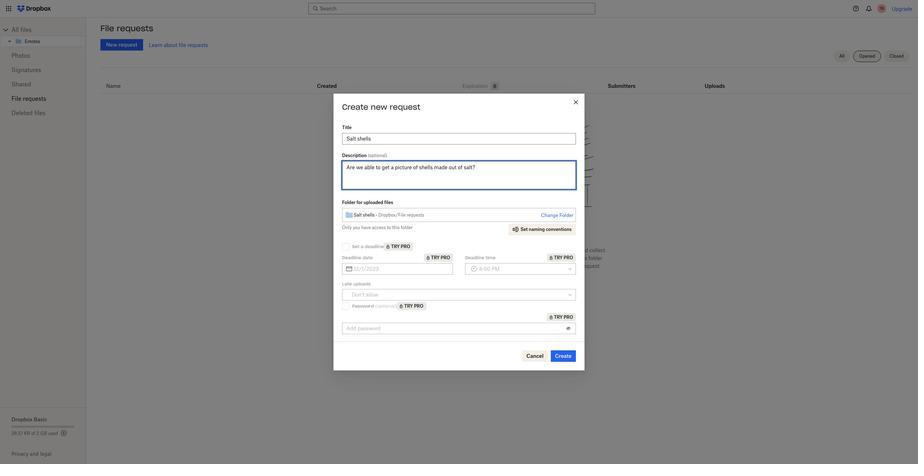 Task type: vqa. For each thing, say whether or not it's contained in the screenshot.
Shared list item
no



Task type: describe. For each thing, give the bounding box(es) containing it.
upload
[[538, 263, 554, 269]]

created button
[[317, 82, 337, 90]]

folder inside request files from anyone, whether they have a dropbox account or not, and collect them in your dropbox. files will be automatically organized into a dropbox folder you choose. your privacy is important, so those who upload to your file request cannot access your dropbox account.
[[589, 255, 603, 261]]

) for password ( optional )
[[395, 303, 397, 309]]

cancel button
[[522, 351, 548, 362]]

have inside request files from anyone, whether they have a dropbox account or not, and collect them in your dropbox. files will be automatically organized into a dropbox folder you choose. your privacy is important, so those who upload to your file request cannot access your dropbox account.
[[505, 247, 516, 253]]

gb
[[40, 431, 47, 436]]

request files from anyone, whether they have a dropbox account or not, and collect them in your dropbox. files will be automatically organized into a dropbox folder you choose. your privacy is important, so those who upload to your file request cannot access your dropbox account.
[[408, 247, 606, 277]]

requests inside file requests link
[[23, 95, 46, 102]]

anyone,
[[452, 247, 471, 253]]

deadline time
[[465, 255, 496, 260]]

privacy
[[455, 263, 472, 269]]

of
[[31, 431, 35, 436]]

1 horizontal spatial file
[[100, 23, 114, 33]]

folder for uploaded files
[[342, 200, 393, 205]]

2 horizontal spatial a
[[563, 255, 566, 261]]

late uploads
[[342, 281, 371, 287]]

deleted files link
[[11, 106, 75, 120]]

0 horizontal spatial and
[[30, 451, 39, 457]]

not,
[[569, 247, 578, 253]]

signatures
[[11, 66, 41, 74]]

file requests link
[[11, 91, 75, 106]]

dropbox/file
[[379, 212, 406, 218]]

privacy
[[11, 451, 28, 457]]

requests inside create new request dialog
[[407, 212, 424, 218]]

dropbox up organized
[[521, 247, 541, 253]]

they
[[493, 247, 503, 253]]

kb
[[24, 431, 30, 436]]

photos
[[11, 52, 30, 59]]

all files tree
[[1, 24, 86, 47]]

account
[[543, 247, 562, 253]]

time
[[486, 255, 496, 260]]

something
[[463, 229, 506, 239]]

file inside file requests link
[[11, 95, 21, 102]]

password
[[352, 303, 374, 309]]

files
[[465, 255, 476, 261]]

uploads
[[353, 281, 371, 287]]

requests right about
[[188, 42, 208, 48]]

cancel
[[527, 353, 544, 359]]

global header element
[[0, 0, 919, 18]]

learn about file requests
[[149, 42, 208, 48]]

access inside create new request dialog
[[372, 225, 386, 230]]

so
[[505, 263, 510, 269]]

set a deadline
[[352, 244, 384, 249]]

1 horizontal spatial a
[[517, 247, 520, 253]]

deadline for deadline time
[[465, 255, 485, 260]]

be
[[487, 255, 493, 261]]

request inside dialog
[[390, 102, 421, 112]]

or
[[563, 247, 568, 253]]

28.57 kb of 2 gb used
[[11, 431, 58, 436]]

all for all files
[[11, 26, 19, 33]]

opened
[[860, 53, 876, 59]]

photos link
[[11, 48, 75, 63]]

privacy and legal link
[[11, 451, 86, 457]]

files for deleted files
[[34, 109, 46, 117]]

need something from someone?
[[438, 229, 575, 239]]

late
[[342, 281, 352, 287]]

requests up learn
[[117, 23, 153, 33]]

dropbox logo - go to the homepage image
[[14, 3, 53, 14]]

is
[[473, 263, 477, 269]]

dropbox down not,
[[567, 255, 588, 261]]

all files
[[11, 26, 32, 33]]

dropbox down those
[[509, 271, 529, 277]]

this
[[392, 225, 400, 230]]

access inside request files from anyone, whether they have a dropbox account or not, and collect them in your dropbox. files will be automatically organized into a dropbox folder you choose. your privacy is important, so those who upload to your file request cannot access your dropbox account.
[[480, 271, 496, 277]]

closed button
[[884, 51, 910, 62]]

only you have access to this folder
[[342, 225, 413, 230]]

shells
[[363, 212, 375, 218]]

1 vertical spatial your
[[561, 263, 572, 269]]

naming
[[529, 227, 545, 232]]

emotes
[[25, 39, 40, 44]]

to inside create new request dialog
[[387, 225, 391, 230]]

from for anyone,
[[440, 247, 451, 253]]

files inside create new request dialog
[[385, 200, 393, 205]]

in
[[424, 255, 429, 261]]

dropbox basic
[[11, 417, 47, 423]]

) for description ( optional )
[[386, 153, 387, 158]]

for
[[357, 200, 363, 205]]

you inside request files from anyone, whether they have a dropbox account or not, and collect them in your dropbox. files will be automatically organized into a dropbox folder you choose. your privacy is important, so those who upload to your file request cannot access your dropbox account.
[[414, 263, 422, 269]]

those
[[512, 263, 525, 269]]

change folder button
[[541, 211, 574, 220]]

account.
[[531, 271, 551, 277]]

important,
[[479, 263, 504, 269]]

have inside create new request dialog
[[362, 225, 371, 230]]

0 vertical spatial folder
[[342, 200, 356, 205]]

used
[[48, 431, 58, 436]]

only
[[342, 225, 352, 230]]

•
[[376, 212, 377, 218]]

set for set a deadline
[[352, 244, 360, 249]]

from for someone?
[[509, 229, 528, 239]]

Add any extra details about the request text field
[[342, 161, 576, 189]]

shared link
[[11, 77, 75, 91]]

learn
[[149, 42, 163, 48]]

name
[[106, 83, 121, 89]]

0 horizontal spatial file
[[179, 42, 186, 48]]

new
[[371, 102, 388, 112]]

your
[[443, 263, 454, 269]]

folder inside create new request dialog
[[401, 225, 413, 230]]

legal
[[40, 451, 52, 457]]

who
[[526, 263, 536, 269]]

a inside dialog
[[361, 244, 364, 249]]

Add password password field
[[347, 325, 563, 333]]

basic
[[34, 417, 47, 423]]

privacy and legal
[[11, 451, 52, 457]]

created
[[317, 83, 337, 89]]

conventions
[[546, 227, 572, 232]]

date
[[363, 255, 373, 260]]



Task type: locate. For each thing, give the bounding box(es) containing it.
request
[[408, 247, 427, 253]]

folder down collect
[[589, 255, 603, 261]]

files inside tree
[[20, 26, 32, 33]]

you
[[353, 225, 360, 230], [414, 263, 422, 269]]

salt
[[354, 212, 362, 218]]

1 vertical spatial file requests
[[11, 95, 46, 102]]

all button
[[834, 51, 851, 62]]

1 horizontal spatial you
[[414, 263, 422, 269]]

files up the salt shells • dropbox/file requests
[[385, 200, 393, 205]]

0 horizontal spatial column header
[[608, 73, 637, 90]]

have
[[362, 225, 371, 230], [505, 247, 516, 253]]

0 vertical spatial all
[[11, 26, 19, 33]]

0 vertical spatial file
[[179, 42, 186, 48]]

2 vertical spatial your
[[497, 271, 508, 277]]

change folder
[[541, 212, 574, 218]]

request
[[390, 102, 421, 112], [582, 263, 600, 269]]

create for create new request
[[342, 102, 369, 112]]

0 horizontal spatial have
[[362, 225, 371, 230]]

you right only
[[353, 225, 360, 230]]

optional right description at the top left of the page
[[369, 153, 386, 158]]

folder left for on the top left of the page
[[342, 200, 356, 205]]

deadline
[[365, 244, 384, 249]]

0 vertical spatial you
[[353, 225, 360, 230]]

request down collect
[[582, 263, 600, 269]]

0 vertical spatial folder
[[401, 225, 413, 230]]

1 horizontal spatial from
[[509, 229, 528, 239]]

folder right this
[[401, 225, 413, 230]]

requests up deleted files
[[23, 95, 46, 102]]

0 horizontal spatial you
[[353, 225, 360, 230]]

set inside "set naming conventions" button
[[521, 227, 528, 232]]

file
[[100, 23, 114, 33], [11, 95, 21, 102]]

1 horizontal spatial column header
[[705, 73, 734, 90]]

0 vertical spatial request
[[390, 102, 421, 112]]

)
[[386, 153, 387, 158], [395, 303, 397, 309]]

deadline left date
[[342, 255, 362, 260]]

1 vertical spatial all
[[840, 53, 845, 59]]

0 vertical spatial file requests
[[100, 23, 153, 33]]

1 vertical spatial to
[[555, 263, 560, 269]]

set
[[521, 227, 528, 232], [352, 244, 360, 249]]

salt shells • dropbox/file requests
[[354, 212, 424, 218]]

to left this
[[387, 225, 391, 230]]

files up in
[[429, 247, 438, 253]]

them
[[411, 255, 423, 261]]

0 horizontal spatial )
[[386, 153, 387, 158]]

2 column header from the left
[[705, 73, 734, 90]]

create button
[[551, 351, 576, 362]]

( right description at the top left of the page
[[368, 153, 369, 158]]

from inside request files from anyone, whether they have a dropbox account or not, and collect them in your dropbox. files will be automatically organized into a dropbox folder you choose. your privacy is important, so those who upload to your file request cannot access your dropbox account.
[[440, 247, 451, 253]]

0 horizontal spatial file
[[11, 95, 21, 102]]

None text field
[[354, 265, 449, 273]]

0 horizontal spatial folder
[[401, 225, 413, 230]]

a up automatically
[[517, 247, 520, 253]]

file requests
[[100, 23, 153, 33], [11, 95, 46, 102]]

0 horizontal spatial from
[[440, 247, 451, 253]]

) right description at the top left of the page
[[386, 153, 387, 158]]

0 vertical spatial to
[[387, 225, 391, 230]]

1 horizontal spatial file
[[573, 263, 581, 269]]

shared
[[11, 81, 31, 88]]

0 vertical spatial from
[[509, 229, 528, 239]]

1 vertical spatial file
[[573, 263, 581, 269]]

requests
[[117, 23, 153, 33], [188, 42, 208, 48], [23, 95, 46, 102], [407, 212, 424, 218]]

all left opened
[[840, 53, 845, 59]]

0 vertical spatial )
[[386, 153, 387, 158]]

file requests up deleted files
[[11, 95, 46, 102]]

your up choose.
[[430, 255, 441, 261]]

2
[[36, 431, 39, 436]]

someone?
[[531, 229, 575, 239]]

1 horizontal spatial file requests
[[100, 23, 153, 33]]

0 horizontal spatial deadline
[[342, 255, 362, 260]]

to
[[387, 225, 391, 230], [555, 263, 560, 269]]

1 vertical spatial )
[[395, 303, 397, 309]]

0 vertical spatial access
[[372, 225, 386, 230]]

upgrade link
[[892, 6, 913, 12]]

to down into
[[555, 263, 560, 269]]

a
[[361, 244, 364, 249], [517, 247, 520, 253], [563, 255, 566, 261]]

create right cancel
[[555, 353, 572, 359]]

deadline up is at the right bottom
[[465, 255, 485, 260]]

organized
[[528, 255, 551, 261]]

1 vertical spatial folder
[[560, 212, 574, 218]]

set left naming
[[521, 227, 528, 232]]

( for password
[[375, 303, 377, 309]]

1 vertical spatial from
[[440, 247, 451, 253]]

closed
[[890, 53, 904, 59]]

dropbox up 28.57
[[11, 417, 33, 423]]

automatically
[[494, 255, 526, 261]]

files for all files
[[20, 26, 32, 33]]

0 vertical spatial (
[[368, 153, 369, 158]]

1 horizontal spatial request
[[582, 263, 600, 269]]

optional for description ( optional )
[[369, 153, 386, 158]]

all inside tree
[[11, 26, 19, 33]]

deleted
[[11, 109, 33, 117]]

1 horizontal spatial your
[[497, 271, 508, 277]]

1 horizontal spatial have
[[505, 247, 516, 253]]

learn about file requests link
[[149, 42, 208, 48]]

access down important,
[[480, 271, 496, 277]]

set naming conventions button
[[509, 224, 576, 235]]

file right about
[[179, 42, 186, 48]]

all for all
[[840, 53, 845, 59]]

0 vertical spatial and
[[580, 247, 589, 253]]

change
[[541, 212, 559, 218]]

your down so
[[497, 271, 508, 277]]

row containing name
[[100, 70, 913, 94]]

from left naming
[[509, 229, 528, 239]]

Title text field
[[347, 135, 572, 143]]

1 vertical spatial folder
[[589, 255, 603, 261]]

file inside request files from anyone, whether they have a dropbox account or not, and collect them in your dropbox. files will be automatically organized into a dropbox folder you choose. your privacy is important, so those who upload to your file request cannot access your dropbox account.
[[573, 263, 581, 269]]

1 vertical spatial and
[[30, 451, 39, 457]]

optional for password ( optional )
[[377, 303, 395, 309]]

from up dropbox.
[[440, 247, 451, 253]]

pro
[[401, 244, 410, 249], [441, 255, 450, 261], [564, 255, 573, 261], [414, 304, 424, 309], [564, 315, 573, 320]]

into
[[553, 255, 562, 261]]

( for description
[[368, 153, 369, 158]]

0 horizontal spatial file requests
[[11, 95, 46, 102]]

access
[[372, 225, 386, 230], [480, 271, 496, 277]]

0 vertical spatial file
[[100, 23, 114, 33]]

need
[[438, 229, 460, 239]]

1 horizontal spatial )
[[395, 303, 397, 309]]

1 vertical spatial (
[[375, 303, 377, 309]]

deleted files
[[11, 109, 46, 117]]

opened button
[[854, 51, 881, 62]]

request right the new
[[390, 102, 421, 112]]

will
[[477, 255, 486, 261]]

a right into
[[563, 255, 566, 261]]

have down shells
[[362, 225, 371, 230]]

column header
[[608, 73, 637, 90], [705, 73, 734, 90]]

0 horizontal spatial create
[[342, 102, 369, 112]]

folder
[[401, 225, 413, 230], [589, 255, 603, 261]]

deadline for deadline date
[[342, 255, 362, 260]]

you down them
[[414, 263, 422, 269]]

uploaded
[[364, 200, 383, 205]]

files down file requests link
[[34, 109, 46, 117]]

0 vertical spatial optional
[[369, 153, 386, 158]]

1 vertical spatial set
[[352, 244, 360, 249]]

all files link
[[11, 24, 86, 36]]

0 vertical spatial create
[[342, 102, 369, 112]]

files inside request files from anyone, whether they have a dropbox account or not, and collect them in your dropbox. files will be automatically organized into a dropbox folder you choose. your privacy is important, so those who upload to your file request cannot access your dropbox account.
[[429, 247, 438, 253]]

row
[[100, 70, 913, 94]]

1 vertical spatial access
[[480, 271, 496, 277]]

1 horizontal spatial and
[[580, 247, 589, 253]]

files
[[20, 26, 32, 33], [34, 109, 46, 117], [385, 200, 393, 205], [429, 247, 438, 253]]

1 horizontal spatial folder
[[560, 212, 574, 218]]

create for create
[[555, 353, 572, 359]]

set naming conventions
[[521, 227, 572, 232]]

0 horizontal spatial access
[[372, 225, 386, 230]]

get more space image
[[59, 429, 68, 438]]

set for set naming conventions
[[521, 227, 528, 232]]

you inside create new request dialog
[[353, 225, 360, 230]]

folder up conventions
[[560, 212, 574, 218]]

create
[[342, 102, 369, 112], [555, 353, 572, 359]]

your down into
[[561, 263, 572, 269]]

requests right dropbox/file
[[407, 212, 424, 218]]

description
[[342, 153, 367, 158]]

create new request
[[342, 102, 421, 112]]

whether
[[472, 247, 492, 253]]

1 vertical spatial request
[[582, 263, 600, 269]]

all inside button
[[840, 53, 845, 59]]

1 vertical spatial create
[[555, 353, 572, 359]]

optional right password
[[377, 303, 395, 309]]

create inside button
[[555, 353, 572, 359]]

password ( optional )
[[352, 303, 397, 309]]

files for request files from anyone, whether they have a dropbox account or not, and collect them in your dropbox. files will be automatically organized into a dropbox folder you choose. your privacy is important, so those who upload to your file request cannot access your dropbox account.
[[429, 247, 438, 253]]

a up "deadline date"
[[361, 244, 364, 249]]

create up title
[[342, 102, 369, 112]]

dropbox.
[[442, 255, 463, 261]]

0 horizontal spatial all
[[11, 26, 19, 33]]

28.57
[[11, 431, 23, 436]]

request inside request files from anyone, whether they have a dropbox account or not, and collect them in your dropbox. files will be automatically organized into a dropbox folder you choose. your privacy is important, so those who upload to your file request cannot access your dropbox account.
[[582, 263, 600, 269]]

1 horizontal spatial (
[[375, 303, 377, 309]]

0 horizontal spatial your
[[430, 255, 441, 261]]

files up emotes
[[20, 26, 32, 33]]

cannot
[[462, 271, 478, 277]]

deadline date
[[342, 255, 373, 260]]

0 horizontal spatial folder
[[342, 200, 356, 205]]

about
[[164, 42, 177, 48]]

0 horizontal spatial to
[[387, 225, 391, 230]]

create new request dialog
[[334, 94, 585, 371]]

1 vertical spatial optional
[[377, 303, 395, 309]]

and right not,
[[580, 247, 589, 253]]

1 horizontal spatial create
[[555, 353, 572, 359]]

pro trial element
[[488, 82, 499, 90], [384, 243, 413, 251], [424, 254, 453, 262], [547, 254, 576, 262], [397, 302, 426, 310], [547, 313, 576, 322]]

1 column header from the left
[[608, 73, 637, 90]]

folder inside the change folder button
[[560, 212, 574, 218]]

0 horizontal spatial request
[[390, 102, 421, 112]]

try pro
[[391, 244, 410, 249], [431, 255, 450, 261], [554, 255, 573, 261], [404, 304, 424, 309], [554, 315, 573, 320]]

( right password
[[375, 303, 377, 309]]

1 vertical spatial have
[[505, 247, 516, 253]]

dropbox
[[521, 247, 541, 253], [567, 255, 588, 261], [509, 271, 529, 277], [11, 417, 33, 423]]

1 horizontal spatial set
[[521, 227, 528, 232]]

1 deadline from the left
[[342, 255, 362, 260]]

access down •
[[372, 225, 386, 230]]

2 horizontal spatial your
[[561, 263, 572, 269]]

file requests up learn
[[100, 23, 153, 33]]

to inside request files from anyone, whether they have a dropbox account or not, and collect them in your dropbox. files will be automatically organized into a dropbox folder you choose. your privacy is important, so those who upload to your file request cannot access your dropbox account.
[[555, 263, 560, 269]]

1 horizontal spatial to
[[555, 263, 560, 269]]

optional
[[369, 153, 386, 158], [377, 303, 395, 309]]

1 vertical spatial you
[[414, 263, 422, 269]]

and left legal
[[30, 451, 39, 457]]

set up "deadline date"
[[352, 244, 360, 249]]

emotes link
[[15, 37, 79, 46]]

0 horizontal spatial (
[[368, 153, 369, 158]]

description ( optional )
[[342, 153, 387, 158]]

all up photos
[[11, 26, 19, 33]]

and inside request files from anyone, whether they have a dropbox account or not, and collect them in your dropbox. files will be automatically organized into a dropbox folder you choose. your privacy is important, so those who upload to your file request cannot access your dropbox account.
[[580, 247, 589, 253]]

1 vertical spatial file
[[11, 95, 21, 102]]

1 horizontal spatial deadline
[[465, 255, 485, 260]]

signatures link
[[11, 63, 75, 77]]

all
[[11, 26, 19, 33], [840, 53, 845, 59]]

file down not,
[[573, 263, 581, 269]]

deadline
[[342, 255, 362, 260], [465, 255, 485, 260]]

upgrade
[[892, 6, 913, 12]]

0 vertical spatial set
[[521, 227, 528, 232]]

1 horizontal spatial all
[[840, 53, 845, 59]]

0 vertical spatial your
[[430, 255, 441, 261]]

0 horizontal spatial set
[[352, 244, 360, 249]]

(
[[368, 153, 369, 158], [375, 303, 377, 309]]

1 horizontal spatial access
[[480, 271, 496, 277]]

0 horizontal spatial a
[[361, 244, 364, 249]]

1 horizontal spatial folder
[[589, 255, 603, 261]]

0 vertical spatial have
[[362, 225, 371, 230]]

collect
[[590, 247, 606, 253]]

have up automatically
[[505, 247, 516, 253]]

2 deadline from the left
[[465, 255, 485, 260]]

) right password
[[395, 303, 397, 309]]



